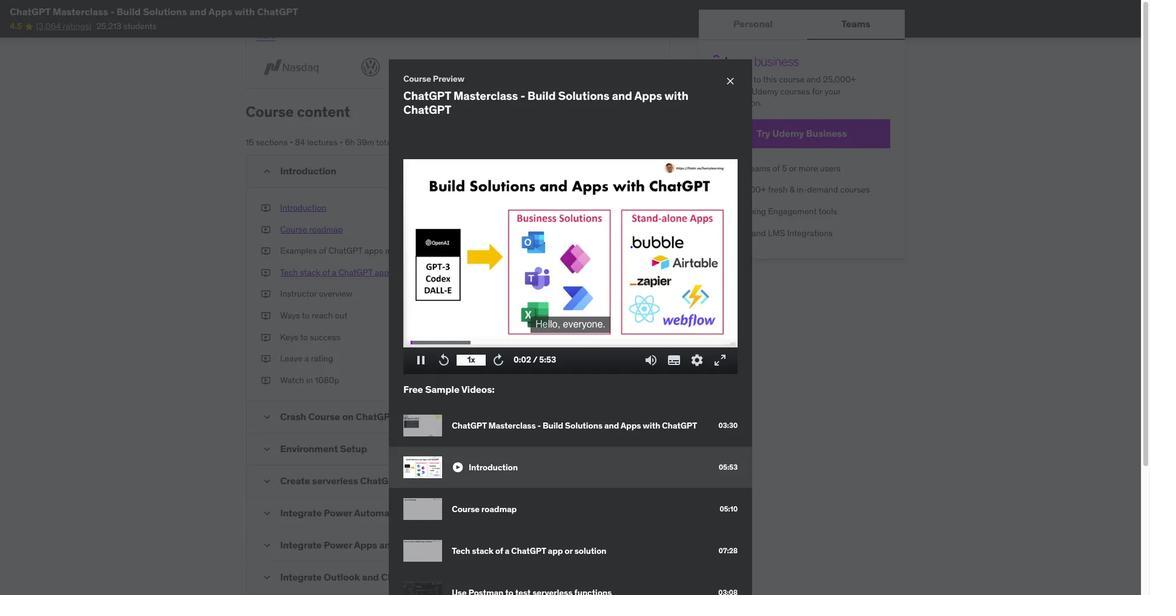 Task type: locate. For each thing, give the bounding box(es) containing it.
1 vertical spatial tech
[[452, 546, 470, 556]]

to inside subscribe to this course and 25,000+ top‑rated udemy courses for your organization.
[[753, 74, 761, 85]]

students
[[123, 21, 157, 32]]

solution inside tech stack of a chatgpt app or solution button
[[401, 267, 431, 278]]

in-
[[797, 184, 807, 195]]

2 vertical spatial a
[[505, 546, 510, 556]]

1 vertical spatial chatgpt masterclass - build solutions and apps with chatgpt
[[452, 420, 697, 431]]

0 horizontal spatial 05:10
[[633, 224, 655, 235]]

a
[[332, 267, 336, 278], [305, 353, 309, 364], [505, 546, 510, 556]]

25,000+ up your
[[823, 74, 856, 85]]

1 vertical spatial solution
[[574, 546, 607, 556]]

0 horizontal spatial solutions
[[401, 245, 436, 256]]

solutions right apps
[[401, 245, 436, 256]]

• left 6h 39m on the left of page
[[340, 137, 343, 148]]

0 vertical spatial stack
[[300, 267, 321, 278]]

05:10
[[633, 224, 655, 235], [720, 504, 738, 514]]

0 vertical spatial tech stack of a chatgpt app or solution
[[280, 267, 431, 278]]

free sample videos:
[[403, 383, 495, 395]]

1 vertical spatial masterclass
[[453, 88, 518, 103]]

05:53 up 02:02 at the top right of page
[[632, 202, 655, 213]]

business
[[806, 127, 847, 139]]

xsmall image left instructor
[[261, 289, 270, 300]]

0 horizontal spatial •
[[290, 137, 293, 148]]

applications,
[[430, 320, 484, 330]]

masterclass down videos: at bottom left
[[489, 420, 536, 431]]

organization.
[[713, 98, 762, 109]]

small image
[[261, 165, 273, 177], [261, 411, 273, 424], [261, 444, 273, 456], [452, 462, 464, 474], [261, 476, 273, 488], [261, 540, 273, 552]]

try
[[757, 127, 770, 139]]

25,000+ up learning
[[733, 184, 766, 195]]

2 vertical spatial this
[[547, 320, 562, 330]]

1 • from the left
[[290, 137, 293, 148]]

for left your
[[812, 86, 822, 97]]

for
[[353, 18, 363, 28], [812, 86, 822, 97]]

fresh
[[768, 184, 787, 195]]

with left 'top'
[[234, 5, 255, 18]]

for inside subscribe to this course and 25,000+ top‑rated udemy courses for your organization.
[[812, 86, 822, 97]]

gpt
[[514, 320, 534, 330]]

to left the
[[541, 306, 549, 317]]

0 vertical spatial 05:10
[[633, 224, 655, 235]]

masterclass up ratings)
[[53, 5, 108, 18]]

or
[[789, 163, 796, 174], [391, 267, 399, 278], [565, 546, 573, 556]]

1 horizontal spatial app
[[548, 546, 563, 556]]

2 vertical spatial -
[[538, 420, 541, 431]]

with left top‑rated
[[665, 88, 689, 103]]

15 sections • 84 lectures • 6h 39m total length
[[246, 137, 420, 148]]

4 xsmall image from the top
[[261, 332, 270, 344]]

2 xsmall image from the top
[[261, 289, 270, 300]]

netapp image
[[488, 56, 558, 79]]

2 horizontal spatial this
[[763, 74, 777, 85]]

1 horizontal spatial 05:53
[[719, 463, 738, 472]]

0 horizontal spatial 07:28
[[632, 267, 655, 278]]

to down udemy business image
[[753, 74, 761, 85]]

1 horizontal spatial solution
[[574, 546, 607, 556]]

05:53
[[632, 202, 655, 213], [719, 463, 738, 472]]

course inside henry here and welcome to the course on building solutions and applications, which gpt in this video.
[[567, 306, 597, 317]]

progress bar slider
[[411, 336, 731, 350]]

small image
[[261, 508, 273, 520], [261, 572, 273, 584]]

course
[[369, 3, 399, 15], [274, 18, 299, 28], [779, 74, 804, 85], [567, 306, 597, 317]]

subtitles image
[[667, 353, 681, 368]]

top
[[256, 3, 272, 15]]

1 vertical spatial roadmap
[[481, 504, 517, 515]]

1 vertical spatial courses
[[780, 86, 810, 97]]

0 vertical spatial app
[[375, 267, 389, 278]]

in right watch
[[306, 375, 313, 386]]

build
[[117, 5, 141, 18], [528, 88, 556, 103], [543, 420, 563, 431]]

tech
[[280, 267, 298, 278], [452, 546, 470, 556]]

to for subscribe to this course and 25,000+ top‑rated udemy courses for your organization.
[[753, 74, 761, 85]]

keys to success
[[280, 332, 341, 343]]

this down udemy business image
[[763, 74, 777, 85]]

2 • from the left
[[340, 137, 343, 148]]

introduction button
[[280, 165, 655, 177]]

to up collection
[[401, 3, 411, 15]]

1 horizontal spatial a
[[332, 267, 336, 278]]

1 vertical spatial for
[[812, 86, 822, 97]]

0 horizontal spatial course roadmap
[[280, 224, 343, 235]]

course down udemy business image
[[779, 74, 804, 85]]

course up the our
[[369, 3, 399, 15]]

1 vertical spatial course roadmap
[[452, 504, 517, 515]]

for teams of 5 or more users
[[733, 163, 841, 174]]

1 vertical spatial more
[[798, 163, 818, 174]]

25,213
[[96, 21, 121, 32]]

15
[[246, 137, 254, 148]]

udemy inside subscribe to this course and 25,000+ top‑rated udemy courses for your organization.
[[751, 86, 778, 97]]

1 horizontal spatial chatgpt masterclass - build solutions and apps with chatgpt
[[452, 420, 697, 431]]

volkswagen image
[[357, 56, 384, 79]]

more down this
[[256, 29, 275, 40]]

xsmall image left keys
[[261, 332, 270, 344]]

1 horizontal spatial 25,000+
[[823, 74, 856, 85]]

tab list
[[699, 10, 905, 40]]

apps
[[209, 5, 232, 18], [634, 88, 662, 103], [621, 420, 641, 431]]

1 vertical spatial or
[[391, 267, 399, 278]]

for
[[733, 163, 745, 174]]

1 vertical spatial introduction
[[280, 202, 326, 213]]

solutions inside course preview chatgpt masterclass - build solutions and apps with chatgpt
[[558, 88, 610, 103]]

1 horizontal spatial for
[[812, 86, 822, 97]]

masterclass inside course preview chatgpt masterclass - build solutions and apps with chatgpt
[[453, 88, 518, 103]]

1 horizontal spatial solutions
[[649, 306, 687, 317]]

more left users at top
[[798, 163, 818, 174]]

this up the our
[[350, 3, 367, 15]]

01:48
[[634, 310, 655, 321]]

2 horizontal spatial a
[[505, 546, 510, 556]]

companies
[[274, 3, 324, 15]]

0 vertical spatial chatgpt masterclass - build solutions and apps with chatgpt
[[10, 5, 298, 18]]

welcome
[[500, 306, 538, 317]]

tech stack of a chatgpt app or solution
[[280, 267, 431, 278], [452, 546, 607, 556]]

2 horizontal spatial or
[[789, 163, 796, 174]]

this inside henry here and welcome to the course on building solutions and applications, which gpt in this video.
[[547, 320, 562, 330]]

their
[[413, 3, 434, 15]]

0 horizontal spatial -
[[110, 5, 114, 18]]

in
[[537, 320, 544, 330], [306, 375, 313, 386]]

learn more
[[256, 18, 646, 40]]

to right ways at the bottom of the page
[[302, 310, 310, 321]]

courses down employees
[[466, 18, 495, 28]]

solutions down 02:07
[[649, 306, 687, 317]]

07:28
[[632, 267, 655, 278], [719, 546, 738, 555]]

demand
[[807, 184, 838, 195]]

0 vertical spatial tech
[[280, 267, 298, 278]]

trusted
[[497, 18, 525, 28]]

this down the
[[547, 320, 562, 330]]

1x
[[467, 355, 475, 366]]

courses left your
[[780, 86, 810, 97]]

of
[[418, 18, 426, 28], [772, 163, 780, 174], [319, 245, 326, 256], [323, 267, 330, 278], [495, 546, 503, 556]]

stack inside button
[[300, 267, 321, 278]]

chatgpt masterclass - build solutions and apps with chatgpt
[[10, 5, 298, 18], [452, 420, 697, 431]]

6h 39m
[[345, 137, 374, 148]]

introduction
[[280, 165, 336, 177], [280, 202, 326, 213], [469, 462, 518, 473]]

05:53 down 03:30
[[719, 463, 738, 472]]

to
[[401, 3, 411, 15], [753, 74, 761, 85], [541, 306, 549, 317], [302, 310, 310, 321], [300, 332, 308, 343]]

1 vertical spatial small image
[[261, 572, 273, 584]]

course up video.
[[567, 306, 597, 317]]

0 horizontal spatial or
[[391, 267, 399, 278]]

1 vertical spatial tech stack of a chatgpt app or solution
[[452, 546, 607, 556]]

instructor
[[280, 289, 317, 299]]

1 horizontal spatial -
[[521, 88, 525, 103]]

udemy up organization.
[[751, 86, 778, 97]]

a inside dialog
[[505, 546, 510, 556]]

with down 01:05
[[643, 420, 660, 431]]

examples of chatgpt apps and solutions
[[280, 245, 436, 256]]

0 horizontal spatial app
[[375, 267, 389, 278]]

course roadmap inside chatgpt masterclass - build solutions and apps with chatgpt dialog
[[452, 504, 517, 515]]

1 vertical spatial in
[[306, 375, 313, 386]]

fullscreen image
[[713, 353, 727, 368]]

subscribe to this course and 25,000+ top‑rated udemy courses for your organization.
[[713, 74, 856, 109]]

to right keys
[[300, 332, 308, 343]]

length
[[395, 137, 420, 148]]

1 horizontal spatial tech stack of a chatgpt app or solution
[[452, 546, 607, 556]]

0 horizontal spatial for
[[353, 18, 363, 28]]

introduction inside dropdown button
[[280, 165, 336, 177]]

course roadmap
[[280, 224, 343, 235], [452, 504, 517, 515]]

introduction inside chatgpt masterclass - build solutions and apps with chatgpt dialog
[[469, 462, 518, 473]]

0 horizontal spatial stack
[[300, 267, 321, 278]]

tech inside button
[[280, 267, 298, 278]]

0 vertical spatial or
[[789, 163, 796, 174]]

ways to reach out
[[280, 310, 347, 321]]

sample
[[425, 383, 460, 395]]

2 vertical spatial or
[[565, 546, 573, 556]]

0 horizontal spatial 05:53
[[632, 202, 655, 213]]

roadmap inside button
[[309, 224, 343, 235]]

2 horizontal spatial -
[[538, 420, 541, 431]]

teams
[[841, 18, 870, 30]]

chatgpt
[[10, 5, 51, 18], [257, 5, 298, 18], [403, 88, 451, 103], [403, 103, 451, 117], [328, 245, 363, 256], [338, 267, 373, 278], [452, 420, 487, 431], [662, 420, 697, 431], [511, 546, 546, 556]]

1 xsmall image from the top
[[261, 245, 270, 257]]

xsmall image left ways at the bottom of the page
[[261, 310, 270, 322]]

0 vertical spatial in
[[537, 320, 544, 330]]

1 vertical spatial -
[[521, 88, 525, 103]]

02:07
[[632, 289, 655, 299]]

apps down 01:05
[[621, 420, 641, 431]]

top-
[[427, 18, 444, 28]]

1 vertical spatial 05:10
[[720, 504, 738, 514]]

1 vertical spatial solutions
[[649, 306, 687, 317]]

app inside tech stack of a chatgpt app or solution button
[[375, 267, 389, 278]]

1 vertical spatial with
[[665, 88, 689, 103]]

2 vertical spatial build
[[543, 420, 563, 431]]

1 vertical spatial solutions
[[558, 88, 610, 103]]

out
[[335, 310, 347, 321]]

25,000+
[[823, 74, 856, 85], [733, 184, 766, 195]]

(3,064
[[36, 21, 61, 32]]

apps down eventbrite "image"
[[634, 88, 662, 103]]

roadmap inside chatgpt masterclass - build solutions and apps with chatgpt dialog
[[481, 504, 517, 515]]

0 horizontal spatial in
[[306, 375, 313, 386]]

0 horizontal spatial solution
[[401, 267, 431, 278]]

0 vertical spatial introduction
[[280, 165, 336, 177]]

course roadmap button
[[280, 224, 343, 236]]

solution
[[401, 267, 431, 278], [574, 546, 607, 556]]

3 xsmall image from the top
[[261, 310, 270, 322]]

to inside henry here and welcome to the course on building solutions and applications, which gpt in this video.
[[541, 306, 549, 317]]

1 horizontal spatial more
[[798, 163, 818, 174]]

this course was selected for our collection of top-rated courses trusted by businesses worldwide.
[[256, 18, 623, 28]]

1 horizontal spatial with
[[643, 420, 660, 431]]

mute image
[[644, 353, 658, 368]]

0 vertical spatial roadmap
[[309, 224, 343, 235]]

of inside button
[[323, 267, 330, 278]]

course inside course preview chatgpt masterclass - build solutions and apps with chatgpt
[[403, 73, 431, 84]]

overview
[[319, 289, 352, 299]]

0 horizontal spatial courses
[[466, 18, 495, 28]]

1 horizontal spatial 05:10
[[720, 504, 738, 514]]

forward 5 seconds image
[[491, 353, 506, 368]]

0 horizontal spatial roadmap
[[309, 224, 343, 235]]

courses right demand
[[840, 184, 870, 195]]

2 horizontal spatial with
[[665, 88, 689, 103]]

udemy right 'try'
[[772, 127, 804, 139]]

course inside subscribe to this course and 25,000+ top‑rated udemy courses for your organization.
[[779, 74, 804, 85]]

xsmall image
[[261, 245, 270, 257], [261, 289, 270, 300], [261, 310, 270, 322], [261, 332, 270, 344]]

1 vertical spatial 05:53
[[719, 463, 738, 472]]

0 vertical spatial udemy
[[751, 86, 778, 97]]

2 vertical spatial masterclass
[[489, 420, 536, 431]]

0 vertical spatial more
[[256, 29, 275, 40]]

0:02 / 5:53
[[514, 355, 556, 366]]

watch in 1080p
[[280, 375, 339, 386]]

1 vertical spatial this
[[763, 74, 777, 85]]

1 vertical spatial stack
[[472, 546, 494, 556]]

0 horizontal spatial more
[[256, 29, 275, 40]]

&
[[789, 184, 795, 195]]

05:53 inside chatgpt masterclass - build solutions and apps with chatgpt dialog
[[719, 463, 738, 472]]

1 horizontal spatial courses
[[780, 86, 810, 97]]

2 vertical spatial introduction
[[469, 462, 518, 473]]

this
[[350, 3, 367, 15], [763, 74, 777, 85], [547, 320, 562, 330]]

0 vertical spatial -
[[110, 5, 114, 18]]

1 horizontal spatial •
[[340, 137, 343, 148]]

1 horizontal spatial stack
[[472, 546, 494, 556]]

0 vertical spatial 25,000+
[[823, 74, 856, 85]]

07:28 inside chatgpt masterclass - build solutions and apps with chatgpt dialog
[[719, 546, 738, 555]]

1 horizontal spatial this
[[547, 320, 562, 330]]

xsmall image
[[713, 163, 723, 175], [261, 202, 270, 214], [713, 206, 723, 218], [261, 224, 270, 236], [713, 227, 723, 239], [261, 267, 270, 279], [261, 353, 270, 365], [261, 375, 270, 387]]

in right gpt
[[537, 320, 544, 330]]

with inside course preview chatgpt masterclass - build solutions and apps with chatgpt
[[665, 88, 689, 103]]

rated
[[444, 18, 464, 28]]

for left the our
[[353, 18, 363, 28]]

1 horizontal spatial or
[[565, 546, 573, 556]]

roadmap
[[309, 224, 343, 235], [481, 504, 517, 515]]

udemy business image
[[713, 55, 799, 69]]

learn
[[625, 18, 646, 28]]

app
[[375, 267, 389, 278], [548, 546, 563, 556]]

1 horizontal spatial in
[[537, 320, 544, 330]]

settings image
[[690, 353, 704, 368]]

2 vertical spatial solutions
[[565, 420, 603, 431]]

• left 84
[[290, 137, 293, 148]]

1 vertical spatial apps
[[634, 88, 662, 103]]

apps left 'top'
[[209, 5, 232, 18]]

masterclass down netapp image
[[453, 88, 518, 103]]

1 horizontal spatial roadmap
[[481, 504, 517, 515]]

xsmall image left examples on the left of page
[[261, 245, 270, 257]]

0 vertical spatial a
[[332, 267, 336, 278]]

courses
[[466, 18, 495, 28], [780, 86, 810, 97], [840, 184, 870, 195]]

course inside button
[[280, 224, 307, 235]]

0 vertical spatial 05:53
[[632, 202, 655, 213]]



Task type: vqa. For each thing, say whether or not it's contained in the screenshot.
up associated with Fill
no



Task type: describe. For each thing, give the bounding box(es) containing it.
introduction for introduction dropdown button
[[280, 165, 336, 177]]

a inside button
[[332, 267, 336, 278]]

was
[[301, 18, 316, 28]]

top‑rated
[[713, 86, 749, 97]]

25,213 students
[[96, 21, 157, 32]]

tab list containing personal
[[699, 10, 905, 40]]

build inside course preview chatgpt masterclass - build solutions and apps with chatgpt
[[528, 88, 556, 103]]

0 vertical spatial solutions
[[401, 245, 436, 256]]

offer
[[326, 3, 348, 15]]

1 vertical spatial udemy
[[772, 127, 804, 139]]

0 vertical spatial with
[[234, 5, 255, 18]]

tech stack of a chatgpt app or solution inside chatgpt masterclass - build solutions and apps with chatgpt dialog
[[452, 546, 607, 556]]

4.5
[[10, 21, 22, 32]]

leave a rating
[[280, 353, 333, 364]]

preview for 07:28
[[583, 267, 613, 278]]

examples
[[280, 245, 317, 256]]

app inside chatgpt masterclass - build solutions and apps with chatgpt dialog
[[548, 546, 563, 556]]

2 small image from the top
[[261, 572, 273, 584]]

0 horizontal spatial tech stack of a chatgpt app or solution
[[280, 267, 431, 278]]

xsmall image for instructor overview
[[261, 289, 270, 300]]

collection
[[379, 18, 416, 28]]

watch
[[280, 375, 304, 386]]

and inside course preview chatgpt masterclass - build solutions and apps with chatgpt
[[612, 88, 632, 103]]

introduction button
[[280, 202, 326, 214]]

84
[[295, 137, 305, 148]]

here
[[459, 306, 478, 317]]

chatgpt inside button
[[338, 267, 373, 278]]

tech stack of a chatgpt app or solution button
[[280, 267, 431, 279]]

henry here and welcome to the course on building solutions and applications, which gpt in this video.
[[430, 306, 706, 330]]

users
[[820, 163, 841, 174]]

nasdaq image
[[256, 56, 326, 79]]

try udemy business
[[757, 127, 847, 139]]

the
[[551, 306, 565, 317]]

1080p
[[315, 375, 339, 386]]

0 vertical spatial build
[[117, 5, 141, 18]]

henry
[[430, 306, 456, 317]]

to for keys to success
[[300, 332, 308, 343]]

lectures
[[307, 137, 338, 148]]

xsmall image for examples of chatgpt apps and solutions
[[261, 245, 270, 257]]

course down companies
[[274, 18, 299, 28]]

- inside course preview chatgpt masterclass - build solutions and apps with chatgpt
[[521, 88, 525, 103]]

/
[[533, 355, 537, 366]]

01:05
[[633, 375, 655, 386]]

1 vertical spatial a
[[305, 353, 309, 364]]

1 small image from the top
[[261, 508, 273, 520]]

in inside henry here and welcome to the course on building solutions and applications, which gpt in this video.
[[537, 320, 544, 330]]

free
[[403, 383, 423, 395]]

sections
[[256, 137, 288, 148]]

rewind 5 seconds image
[[437, 353, 451, 368]]

personal
[[733, 18, 773, 30]]

apps inside course preview chatgpt masterclass - build solutions and apps with chatgpt
[[634, 88, 662, 103]]

apps
[[365, 245, 383, 256]]

0:02
[[514, 355, 531, 366]]

top companies offer this course to their employees
[[256, 3, 485, 15]]

25,000+ fresh & in-demand courses
[[733, 184, 870, 195]]

0 vertical spatial for
[[353, 18, 363, 28]]

introduction for introduction button at the left top
[[280, 202, 326, 213]]

25,000+ inside subscribe to this course and 25,000+ top‑rated udemy courses for your organization.
[[823, 74, 856, 85]]

to for ways to reach out
[[302, 310, 310, 321]]

0 vertical spatial apps
[[209, 5, 232, 18]]

05:53 for introduction
[[719, 463, 738, 472]]

0 vertical spatial courses
[[466, 18, 495, 28]]

our
[[365, 18, 377, 28]]

total
[[376, 137, 393, 148]]

course preview chatgpt masterclass - build solutions and apps with chatgpt
[[403, 73, 689, 117]]

on
[[599, 306, 610, 317]]

keys
[[280, 332, 298, 343]]

lms
[[768, 227, 785, 238]]

and inside subscribe to this course and 25,000+ top‑rated udemy courses for your organization.
[[807, 74, 821, 85]]

chatgpt masterclass - build solutions and apps with chatgpt dialog
[[389, 60, 752, 595]]

box image
[[416, 56, 456, 79]]

success
[[310, 332, 341, 343]]

or inside chatgpt masterclass - build solutions and apps with chatgpt dialog
[[565, 546, 573, 556]]

teams
[[747, 163, 770, 174]]

sso and lms integrations
[[733, 227, 833, 238]]

learn more link
[[256, 18, 646, 40]]

learning engagement tools
[[733, 206, 837, 217]]

learning
[[733, 206, 766, 217]]

by
[[527, 18, 536, 28]]

this
[[256, 18, 272, 28]]

(3,064 ratings)
[[36, 21, 91, 32]]

00:48
[[631, 353, 655, 364]]

videos:
[[461, 383, 495, 395]]

tools
[[819, 206, 837, 217]]

0 vertical spatial solutions
[[143, 5, 187, 18]]

engagement
[[768, 206, 817, 217]]

2 vertical spatial apps
[[621, 420, 641, 431]]

0 horizontal spatial 25,000+
[[733, 184, 766, 195]]

preview for 05:10
[[584, 224, 614, 235]]

03:30
[[719, 421, 738, 430]]

5:53
[[539, 355, 556, 366]]

02:02
[[632, 245, 655, 256]]

integrations
[[787, 227, 833, 238]]

building
[[613, 306, 646, 317]]

pause image
[[414, 353, 428, 368]]

0 vertical spatial masterclass
[[53, 5, 108, 18]]

solutions inside henry here and welcome to the course on building solutions and applications, which gpt in this video.
[[649, 306, 687, 317]]

xsmall image for keys to success
[[261, 332, 270, 344]]

instructor overview
[[280, 289, 352, 299]]

close modal image
[[724, 75, 737, 87]]

chatgpt masterclass - build solutions and apps with chatgpt inside chatgpt masterclass - build solutions and apps with chatgpt dialog
[[452, 420, 697, 431]]

05:10 inside chatgpt masterclass - build solutions and apps with chatgpt dialog
[[720, 504, 738, 514]]

or inside button
[[391, 267, 399, 278]]

your
[[824, 86, 841, 97]]

2 vertical spatial with
[[643, 420, 660, 431]]

0 vertical spatial this
[[350, 3, 367, 15]]

sso
[[733, 227, 750, 238]]

5
[[782, 163, 787, 174]]

reach
[[312, 310, 333, 321]]

video.
[[565, 320, 590, 330]]

stack inside chatgpt masterclass - build solutions and apps with chatgpt dialog
[[472, 546, 494, 556]]

rating
[[311, 353, 333, 364]]

businesses
[[538, 18, 580, 28]]

of inside chatgpt masterclass - build solutions and apps with chatgpt dialog
[[495, 546, 503, 556]]

tech inside chatgpt masterclass - build solutions and apps with chatgpt dialog
[[452, 546, 470, 556]]

leave
[[280, 353, 303, 364]]

0 horizontal spatial chatgpt masterclass - build solutions and apps with chatgpt
[[10, 5, 298, 18]]

courses inside subscribe to this course and 25,000+ top‑rated udemy courses for your organization.
[[780, 86, 810, 97]]

2 vertical spatial courses
[[840, 184, 870, 195]]

0 vertical spatial course roadmap
[[280, 224, 343, 235]]

05:53 for preview
[[632, 202, 655, 213]]

try udemy business link
[[713, 119, 890, 148]]

02:12
[[634, 332, 655, 343]]

more inside learn more
[[256, 29, 275, 40]]

preview for 05:53
[[583, 202, 613, 213]]

teams button
[[807, 10, 905, 39]]

ratings)
[[63, 21, 91, 32]]

this inside subscribe to this course and 25,000+ top‑rated udemy courses for your organization.
[[763, 74, 777, 85]]

solution inside chatgpt masterclass - build solutions and apps with chatgpt dialog
[[574, 546, 607, 556]]

eventbrite image
[[590, 56, 659, 79]]

worldwide.
[[582, 18, 623, 28]]

preview inside course preview chatgpt masterclass - build solutions and apps with chatgpt
[[433, 73, 464, 84]]

selected
[[318, 18, 350, 28]]

personal button
[[699, 10, 807, 39]]

xsmall image for ways to reach out
[[261, 310, 270, 322]]



